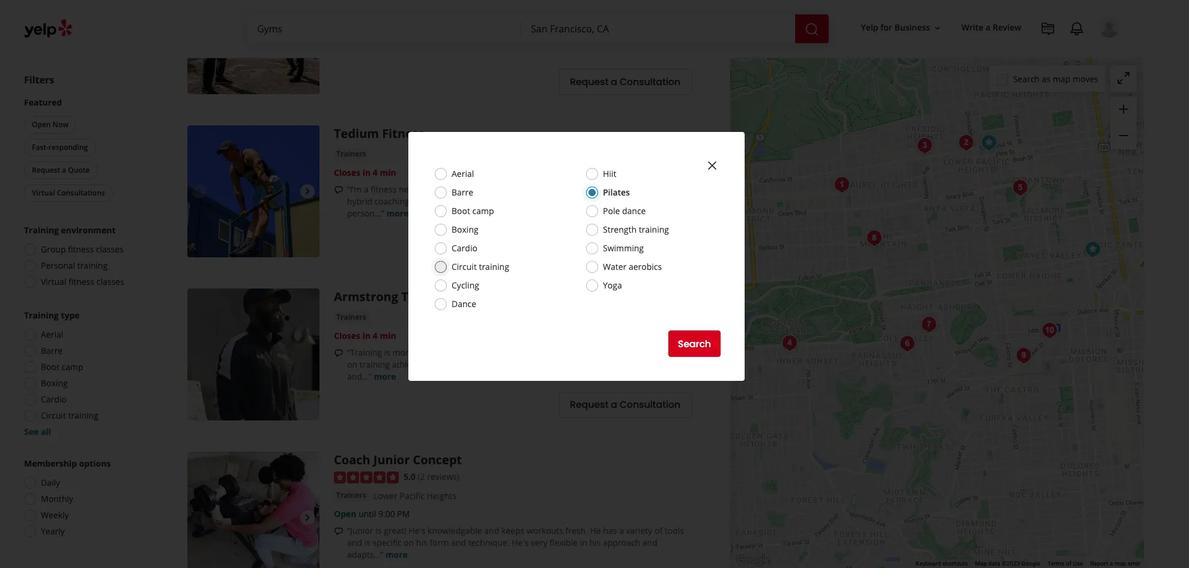 Task type: describe. For each thing, give the bounding box(es) containing it.
1 my from the left
[[498, 347, 510, 359]]

nerd
[[399, 184, 417, 195]]

water aerobics
[[603, 261, 662, 273]]

1 vertical spatial circuit
[[41, 410, 66, 422]]

currently
[[613, 347, 649, 359]]

cardio inside search dialog
[[452, 243, 478, 254]]

0 vertical spatial i
[[551, 184, 553, 195]]

request a consultation for "training is more than a job to me, it's my passion and my purpose. currently focusing on training athletes to better assist them in mobility, flexibility, injury prevention and…"
[[570, 398, 681, 412]]

slideshow element for tedium
[[187, 125, 320, 258]]

live fit gym - hayes valley image
[[1081, 238, 1105, 262]]

and down variety
[[643, 538, 658, 549]]

prevention
[[618, 359, 661, 371]]

review
[[993, 22, 1022, 33]]

write a review link
[[957, 17, 1027, 39]]

of inside "junior is great! he's knowledgable and keeps workouts fresh. he has a variety of tools and is specific on his form and technique. he's very flexible in his approach and adapts…"
[[655, 526, 663, 537]]

more link for training
[[374, 371, 396, 383]]

pm
[[397, 509, 410, 520]]

yelp
[[861, 22, 879, 33]]

live fit gym - castro image
[[1038, 319, 1062, 343]]

0 horizontal spatial in-
[[619, 184, 629, 195]]

more for junior
[[386, 550, 408, 561]]

until
[[359, 509, 376, 520]]

option group containing training type
[[20, 310, 149, 439]]

training up cycling
[[479, 261, 509, 273]]

person,
[[629, 184, 659, 195]]

heights
[[427, 491, 457, 502]]

with
[[419, 184, 436, 195]]

in up hybrid
[[363, 167, 371, 178]]

projects image
[[1041, 22, 1055, 36]]

1 vertical spatial cardio
[[41, 394, 67, 405]]

request up the water
[[570, 235, 609, 249]]

next image for tedium
[[300, 184, 315, 199]]

more link for junior
[[386, 550, 408, 561]]

adapts…"
[[347, 550, 383, 561]]

fitness,
[[486, 36, 514, 47]]

and inside "training is more than a job to me, it's my passion and my purpose. currently focusing on training athletes to better assist them in mobility, flexibility, injury prevention and…"
[[544, 347, 559, 359]]

2 horizontal spatial of
[[1066, 561, 1072, 568]]

fitness for virtual fitness classes
[[69, 276, 94, 288]]

write a review
[[962, 22, 1022, 33]]

classes for group fitness classes
[[96, 244, 124, 255]]

cycling
[[452, 280, 479, 291]]

and down "junior
[[347, 538, 362, 549]]

training,
[[426, 36, 458, 47]]

trainers button for first trainers link from the bottom
[[334, 490, 369, 502]]

search for search
[[678, 337, 711, 351]]

berkeley
[[395, 1, 429, 12]]

junior
[[374, 452, 410, 468]]

tedium fitness image
[[187, 125, 320, 258]]

technique.
[[468, 538, 510, 549]]

travel
[[434, 196, 456, 207]]

search for search as map moves
[[1013, 73, 1040, 84]]

armstrong
[[334, 289, 398, 305]]

1 vertical spatial in-
[[636, 196, 646, 207]]

consultation for "training is more than a job to me, it's my passion and my purpose. currently focusing on training athletes to better assist them in mobility, flexibility, injury prevention and…"
[[620, 398, 681, 412]]

weekly
[[41, 510, 69, 521]]

on inside "junior is great! he's knowledgable and keeps workouts fresh. he has a variety of tools and is specific on his form and technique. he's very flexible in his approach and adapts…"
[[404, 538, 414, 549]]

aerobics
[[629, 261, 662, 273]]

strength training
[[603, 224, 669, 235]]

report a map error link
[[1091, 561, 1141, 568]]

open for open now
[[32, 120, 51, 130]]

west berkeley
[[373, 1, 429, 12]]

fitness sf - fillmore image
[[1008, 176, 1032, 200]]

location
[[589, 196, 621, 207]]

a inside "training is more than a job to me, it's my passion and my purpose. currently focusing on training athletes to better assist them in mobility, flexibility, injury prevention and…"
[[436, 347, 441, 359]]

trainers button for third trainers link from the bottom of the page
[[334, 148, 369, 160]]

hiit
[[603, 168, 617, 180]]

pacific
[[400, 491, 425, 502]]

terms of use
[[1048, 561, 1083, 568]]

2 request a consultation from the top
[[570, 235, 681, 249]]

request down "injury"
[[570, 398, 609, 412]]

has
[[603, 526, 617, 537]]

very
[[531, 538, 548, 549]]

tools
[[665, 526, 684, 537]]

offer
[[555, 184, 574, 195]]

9:00
[[378, 509, 395, 520]]

jewish community center of san francisco - jccsf image
[[913, 134, 937, 158]]

next image for coach
[[300, 511, 315, 525]]

years
[[470, 184, 491, 195]]

google
[[1022, 561, 1041, 568]]

terms
[[1048, 561, 1065, 568]]

to inside '"i'm a fitness nerd with over 10 years of experience. i offer 1:1 online, in-person, and hybrid coaching. i will travel to your house or an agreed upon location for in- person…"'
[[458, 196, 466, 207]]

camp inside search dialog
[[472, 205, 494, 217]]

previous image for tedium fitness
[[192, 184, 207, 199]]

0 horizontal spatial is
[[364, 538, 371, 549]]

koret health and recreation center image
[[862, 226, 886, 250]]

is for coach
[[376, 526, 382, 537]]

1 vertical spatial camp
[[62, 362, 83, 373]]

than
[[416, 347, 434, 359]]

virtual fitness classes
[[41, 276, 124, 288]]

a inside '"i'm a fitness nerd with over 10 years of experience. i offer 1:1 online, in-person, and hybrid coaching. i will travel to your house or an agreed upon location for in- person…"'
[[364, 184, 369, 195]]

4 trainers from the top
[[336, 491, 366, 501]]

0 horizontal spatial barre
[[41, 345, 63, 357]]

yelp for business
[[861, 22, 930, 33]]

daily
[[41, 478, 60, 489]]

"providing personal training, group fitness, and functional movement for folks looking to train outdoors or at home."
[[347, 36, 682, 59]]

classes for virtual fitness classes
[[97, 276, 124, 288]]

membership options
[[24, 458, 111, 470]]

training type
[[24, 310, 80, 321]]

a up the water
[[611, 235, 617, 249]]

"training is more than a job to me, it's my passion and my purpose. currently focusing on training athletes to better assist them in mobility, flexibility, injury prevention and…"
[[347, 347, 685, 383]]

group
[[41, 244, 66, 255]]

closes for tedium fitness
[[334, 167, 360, 178]]

fresh.
[[566, 526, 588, 537]]

proto movement image
[[187, 0, 320, 94]]

live fit gym - inner richmond image
[[830, 173, 854, 197]]

boot camp inside option group
[[41, 362, 83, 373]]

trainers button for 4th trainers link from the bottom of the page
[[334, 0, 369, 12]]

keeps
[[502, 526, 525, 537]]

more link down the group
[[467, 48, 489, 59]]

"i'm a fitness nerd with over 10 years of experience. i offer 1:1 online, in-person, and hybrid coaching. i will travel to your house or an agreed upon location for in- person…"
[[347, 184, 676, 219]]

use
[[1073, 561, 1083, 568]]

yelp for business button
[[856, 17, 947, 39]]

house
[[488, 196, 512, 207]]

coach
[[334, 452, 370, 468]]

request a consultation button for "providing personal training, group fitness, and functional movement for folks looking to train outdoors or at home."
[[559, 69, 692, 95]]

me,
[[468, 347, 482, 359]]

environment
[[61, 225, 116, 236]]

consultation for "providing personal training, group fitness, and functional movement for folks looking to train outdoors or at home."
[[620, 75, 681, 89]]

folks
[[633, 36, 651, 47]]

purpose.
[[576, 347, 611, 359]]

on inside "training is more than a job to me, it's my passion and my purpose. currently focusing on training athletes to better assist them in mobility, flexibility, injury prevention and…"
[[347, 359, 357, 371]]

coach junior concept image
[[977, 131, 1001, 155]]

to inside "providing personal training, group fitness, and functional movement for folks looking to train outdoors or at home."
[[347, 48, 355, 59]]

map region
[[728, 0, 1189, 569]]

now
[[53, 120, 69, 130]]

0 vertical spatial he's
[[409, 526, 426, 537]]

in inside "junior is great! he's knowledgable and keeps workouts fresh. he has a variety of tools and is specific on his form and technique. he's very flexible in his approach and adapts…"
[[580, 538, 587, 549]]

request inside button
[[32, 165, 60, 175]]

to right job
[[457, 347, 465, 359]]

approach
[[603, 538, 640, 549]]

open until 9:00 pm
[[334, 509, 410, 520]]

report a map error
[[1091, 561, 1141, 568]]

injury
[[593, 359, 616, 371]]

all
[[41, 426, 51, 438]]

1 vertical spatial boot
[[41, 362, 59, 373]]

to down than
[[426, 359, 434, 371]]

more for training
[[374, 371, 396, 383]]

online,
[[591, 184, 617, 195]]

keyboard shortcuts button
[[916, 561, 968, 569]]

live fit gym - cole valley image
[[895, 332, 919, 356]]

in inside "training is more than a job to me, it's my passion and my purpose. currently focusing on training athletes to better assist them in mobility, flexibility, injury prevention and…"
[[509, 359, 516, 371]]

more for fitness
[[386, 208, 409, 219]]

map for error
[[1115, 561, 1127, 568]]

consultations
[[57, 188, 105, 198]]

the yard image
[[954, 131, 978, 155]]

see all
[[24, 426, 51, 438]]

option group containing membership options
[[20, 458, 149, 542]]

more down the group
[[467, 48, 489, 59]]

of inside '"i'm a fitness nerd with over 10 years of experience. i offer 1:1 online, in-person, and hybrid coaching. i will travel to your house or an agreed upon location for in- person…"'
[[493, 184, 501, 195]]

or inside '"i'm a fitness nerd with over 10 years of experience. i offer 1:1 online, in-person, and hybrid coaching. i will travel to your house or an agreed upon location for in- person…"'
[[514, 196, 523, 207]]

1 his from the left
[[416, 538, 428, 549]]

swimming
[[603, 243, 644, 254]]

16 speech v2 image
[[334, 527, 344, 537]]

fast-responding
[[32, 142, 88, 153]]

boot camp inside search dialog
[[452, 205, 494, 217]]

data
[[989, 561, 1001, 568]]

and up the technique.
[[484, 526, 499, 537]]

"providing
[[347, 36, 387, 47]]

boxing inside search dialog
[[452, 224, 479, 235]]

3 trainers link from the top
[[334, 312, 369, 324]]

person…"
[[347, 208, 384, 219]]

1 16 speech v2 image from the top
[[334, 37, 344, 47]]

train
[[357, 48, 376, 59]]

training environment
[[24, 225, 116, 236]]

for inside '"i'm a fitness nerd with over 10 years of experience. i offer 1:1 online, in-person, and hybrid coaching. i will travel to your house or an agreed upon location for in- person…"'
[[623, 196, 634, 207]]

map
[[975, 561, 987, 568]]



Task type: vqa. For each thing, say whether or not it's contained in the screenshot.
Terrace
no



Task type: locate. For each thing, give the bounding box(es) containing it.
armstrong training image
[[187, 289, 320, 421]]

0 horizontal spatial he's
[[409, 526, 426, 537]]

coach junior concept image
[[187, 452, 320, 569]]

aerial up 10 at left
[[452, 168, 474, 180]]

2 slideshow element from the top
[[187, 452, 320, 569]]

on down great!
[[404, 538, 414, 549]]

1 vertical spatial is
[[376, 526, 382, 537]]

slideshow element
[[187, 125, 320, 258], [187, 452, 320, 569]]

outdoors
[[378, 48, 414, 59]]

over
[[438, 184, 456, 195]]

circuit training inside search dialog
[[452, 261, 509, 273]]

0 vertical spatial 4
[[373, 167, 378, 178]]

terms of use link
[[1048, 561, 1083, 568]]

4 up "training
[[373, 330, 378, 342]]

them
[[486, 359, 507, 371]]

boot inside search dialog
[[452, 205, 470, 217]]

is for armstrong
[[384, 347, 390, 359]]

1 consultation from the top
[[620, 75, 681, 89]]

google image
[[733, 553, 773, 569]]

0 horizontal spatial boot
[[41, 362, 59, 373]]

responding
[[49, 142, 88, 153]]

virtual
[[32, 188, 55, 198], [41, 276, 66, 288]]

more link
[[467, 48, 489, 59], [386, 208, 409, 219], [374, 371, 396, 383], [386, 550, 408, 561]]

camp down years
[[472, 205, 494, 217]]

fitness for group fitness classes
[[68, 244, 94, 255]]

cardio up all
[[41, 394, 67, 405]]

16 chevron down v2 image
[[933, 23, 942, 33]]

0 vertical spatial consultation
[[620, 75, 681, 89]]

1 closes from the top
[[334, 167, 360, 178]]

a down movement
[[611, 75, 617, 89]]

it's
[[484, 347, 495, 359]]

0 vertical spatial barre
[[452, 187, 473, 198]]

request a quote
[[32, 165, 90, 175]]

min up "coaching."
[[380, 167, 396, 178]]

4 trainers link from the top
[[334, 490, 369, 502]]

more inside "training is more than a job to me, it's my passion and my purpose. currently focusing on training athletes to better assist them in mobility, flexibility, injury prevention and…"
[[393, 347, 414, 359]]

fast-
[[32, 142, 49, 153]]

knowledgable
[[428, 526, 482, 537]]

0 vertical spatial cardio
[[452, 243, 478, 254]]

strength
[[603, 224, 637, 235]]

2 vertical spatial training
[[24, 310, 59, 321]]

0 vertical spatial circuit training
[[452, 261, 509, 273]]

aerial
[[452, 168, 474, 180], [41, 329, 63, 341]]

1 horizontal spatial in-
[[636, 196, 646, 207]]

group fitness classes
[[41, 244, 124, 255]]

west
[[373, 1, 393, 12]]

1 horizontal spatial on
[[404, 538, 414, 549]]

request down movement
[[570, 75, 609, 89]]

tedium
[[334, 125, 379, 142]]

more link for fitness
[[386, 208, 409, 219]]

training left the dance
[[401, 289, 451, 305]]

trainers down 5 star rating image at left bottom
[[336, 491, 366, 501]]

reviews)
[[427, 471, 460, 483]]

0 vertical spatial circuit
[[452, 261, 477, 273]]

1 vertical spatial closes
[[334, 330, 360, 342]]

in-
[[619, 184, 629, 195], [636, 196, 646, 207]]

1 vertical spatial slideshow element
[[187, 452, 320, 569]]

1 vertical spatial or
[[514, 196, 523, 207]]

in- down person,
[[636, 196, 646, 207]]

0 horizontal spatial boot camp
[[41, 362, 83, 373]]

training
[[639, 224, 669, 235], [77, 260, 108, 272], [479, 261, 509, 273], [360, 359, 390, 371], [68, 410, 98, 422]]

0 vertical spatial request a consultation
[[570, 75, 681, 89]]

in right "them"
[[509, 359, 516, 371]]

2 horizontal spatial is
[[384, 347, 390, 359]]

1 horizontal spatial my
[[561, 347, 573, 359]]

in up "training
[[363, 330, 371, 342]]

training left 'type'
[[24, 310, 59, 321]]

1 vertical spatial boot camp
[[41, 362, 83, 373]]

request down fast-
[[32, 165, 60, 175]]

1 vertical spatial circuit training
[[41, 410, 98, 422]]

water
[[603, 261, 627, 273]]

0 vertical spatial boot
[[452, 205, 470, 217]]

1 horizontal spatial or
[[514, 196, 523, 207]]

16 speech v2 image for tedium
[[334, 185, 344, 195]]

1 vertical spatial option group
[[20, 310, 149, 439]]

dance
[[622, 205, 646, 217]]

a down "injury"
[[611, 398, 617, 412]]

request a consultation button for "training is more than a job to me, it's my passion and my purpose. currently focusing on training athletes to better assist them in mobility, flexibility, injury prevention and…"
[[559, 392, 692, 419]]

the firm sf image
[[917, 313, 941, 337]]

jewish community center of san francisco - jccsf image
[[913, 134, 937, 158]]

fitness
[[382, 125, 425, 142]]

and right person,
[[661, 184, 676, 195]]

more down "coaching."
[[386, 208, 409, 219]]

2 vertical spatial of
[[1066, 561, 1072, 568]]

fast-responding button
[[24, 139, 96, 157]]

0 vertical spatial boot camp
[[452, 205, 494, 217]]

1 previous image from the top
[[192, 184, 207, 199]]

closes for armstrong training
[[334, 330, 360, 342]]

3 trainers button from the top
[[334, 312, 369, 324]]

zoom in image
[[1117, 102, 1131, 116]]

boot camp down 'type'
[[41, 362, 83, 373]]

armstrong training link
[[334, 289, 451, 305]]

training up virtual fitness classes at left
[[77, 260, 108, 272]]

training for training type
[[24, 310, 59, 321]]

1 4 from the top
[[373, 167, 378, 178]]

circuit training inside option group
[[41, 410, 98, 422]]

next image left the "i'm
[[300, 184, 315, 199]]

request a consultation down prevention
[[570, 398, 681, 412]]

great!
[[384, 526, 407, 537]]

previous image for coach junior concept
[[192, 511, 207, 525]]

report
[[1091, 561, 1108, 568]]

he's down pm
[[409, 526, 426, 537]]

0 vertical spatial slideshow element
[[187, 125, 320, 258]]

2 request a consultation button from the top
[[559, 229, 692, 255]]

1 next image from the top
[[300, 184, 315, 199]]

0 vertical spatial closes in 4 min
[[334, 167, 396, 178]]

4 for armstrong
[[373, 330, 378, 342]]

3 request a consultation from the top
[[570, 398, 681, 412]]

0 vertical spatial request a consultation button
[[559, 69, 692, 95]]

a right write
[[986, 22, 991, 33]]

request a consultation button up water aerobics
[[559, 229, 692, 255]]

trainers down 'tedium'
[[336, 149, 366, 159]]

and up mobility,
[[544, 347, 559, 359]]

boxing
[[452, 224, 479, 235], [41, 378, 68, 389]]

a right the "i'm
[[364, 184, 369, 195]]

0 vertical spatial on
[[347, 359, 357, 371]]

training for training environment
[[24, 225, 59, 236]]

barre
[[452, 187, 473, 198], [41, 345, 63, 357]]

1 request a consultation from the top
[[570, 75, 681, 89]]

2 vertical spatial request a consultation
[[570, 398, 681, 412]]

for inside "providing personal training, group fitness, and functional movement for folks looking to train outdoors or at home."
[[619, 36, 631, 47]]

fitness down personal training
[[69, 276, 94, 288]]

1 vertical spatial map
[[1115, 561, 1127, 568]]

open for open until 9:00 pm
[[334, 509, 357, 520]]

4
[[373, 167, 378, 178], [373, 330, 378, 342]]

2 vertical spatial consultation
[[620, 398, 681, 412]]

0 vertical spatial of
[[493, 184, 501, 195]]

a right has
[[619, 526, 624, 537]]

to down 10 at left
[[458, 196, 466, 207]]

closes up the "i'm
[[334, 167, 360, 178]]

is up the specific
[[376, 526, 382, 537]]

boot camp
[[452, 205, 494, 217], [41, 362, 83, 373]]

0 vertical spatial training
[[24, 225, 59, 236]]

2 vertical spatial for
[[623, 196, 634, 207]]

training down "training
[[360, 359, 390, 371]]

1 vertical spatial of
[[655, 526, 663, 537]]

featured group
[[22, 97, 149, 205]]

0 horizontal spatial his
[[416, 538, 428, 549]]

None search field
[[247, 14, 831, 43]]

request a consultation for "providing personal training, group fitness, and functional movement for folks looking to train outdoors or at home."
[[570, 75, 681, 89]]

2 his from the left
[[590, 538, 601, 549]]

specific
[[373, 538, 402, 549]]

2 trainers button from the top
[[334, 148, 369, 160]]

better
[[436, 359, 460, 371]]

1 option group from the top
[[20, 225, 149, 292]]

closes in 4 min for tedium
[[334, 167, 396, 178]]

or inside "providing personal training, group fitness, and functional movement for folks looking to train outdoors or at home."
[[416, 48, 425, 59]]

circuit
[[452, 261, 477, 273], [41, 410, 66, 422]]

more up athletes
[[393, 347, 414, 359]]

mobility,
[[518, 359, 552, 371]]

2 vertical spatial is
[[364, 538, 371, 549]]

zoom out image
[[1117, 129, 1131, 143]]

classes down environment
[[96, 244, 124, 255]]

1 min from the top
[[380, 167, 396, 178]]

at
[[427, 48, 434, 59]]

min for armstrong
[[380, 330, 396, 342]]

0 horizontal spatial cardio
[[41, 394, 67, 405]]

flexibility,
[[554, 359, 591, 371]]

business
[[895, 22, 930, 33]]

5.0 (2 reviews)
[[404, 471, 460, 483]]

trainers link down armstrong
[[334, 312, 369, 324]]

1 vertical spatial i
[[414, 196, 416, 207]]

a
[[986, 22, 991, 33], [611, 75, 617, 89], [62, 165, 66, 175], [364, 184, 369, 195], [611, 235, 617, 249], [436, 347, 441, 359], [611, 398, 617, 412], [619, 526, 624, 537], [1110, 561, 1113, 568]]

"junior is great! he's knowledgable and keeps workouts fresh. he has a variety of tools and is specific on his form and technique. he's very flexible in his approach and adapts…"
[[347, 526, 684, 561]]

0 vertical spatial boxing
[[452, 224, 479, 235]]

0 vertical spatial min
[[380, 167, 396, 178]]

boot down "training type"
[[41, 362, 59, 373]]

1 trainers from the top
[[336, 1, 366, 11]]

close image
[[705, 158, 720, 173]]

fitness up "coaching."
[[371, 184, 397, 195]]

1 horizontal spatial cardio
[[452, 243, 478, 254]]

1 horizontal spatial boot
[[452, 205, 470, 217]]

previous image
[[192, 184, 207, 199], [192, 511, 207, 525]]

sunset gym image
[[778, 332, 802, 356]]

2 previous image from the top
[[192, 511, 207, 525]]

1 horizontal spatial aerial
[[452, 168, 474, 180]]

experience.
[[503, 184, 549, 195]]

virtual inside button
[[32, 188, 55, 198]]

classes
[[96, 244, 124, 255], [97, 276, 124, 288]]

fitness up personal training
[[68, 244, 94, 255]]

1 vertical spatial 16 speech v2 image
[[334, 185, 344, 195]]

and inside '"i'm a fitness nerd with over 10 years of experience. i offer 1:1 online, in-person, and hybrid coaching. i will travel to your house or an agreed upon location for in- person…"'
[[661, 184, 676, 195]]

1 horizontal spatial boot camp
[[452, 205, 494, 217]]

circuit training
[[452, 261, 509, 273], [41, 410, 98, 422]]

tedium fitness
[[334, 125, 425, 142]]

4 up "coaching."
[[373, 167, 378, 178]]

0 vertical spatial in-
[[619, 184, 629, 195]]

circuit up all
[[41, 410, 66, 422]]

and inside "providing personal training, group fitness, and functional movement for folks looking to train outdoors or at home."
[[516, 36, 531, 47]]

boot camp down years
[[452, 205, 494, 217]]

search image
[[805, 22, 819, 36]]

slideshow element for coach
[[187, 452, 320, 569]]

trainers button
[[334, 0, 369, 12], [334, 148, 369, 160], [334, 312, 369, 324], [334, 490, 369, 502]]

2 trainers link from the top
[[334, 148, 369, 160]]

0 vertical spatial option group
[[20, 225, 149, 292]]

"training
[[347, 347, 382, 359]]

search inside button
[[678, 337, 711, 351]]

training up options
[[68, 410, 98, 422]]

1:1
[[576, 184, 588, 195]]

16 speech v2 image for armstrong
[[334, 349, 344, 358]]

0 vertical spatial open
[[32, 120, 51, 130]]

2 4 from the top
[[373, 330, 378, 342]]

is right "training
[[384, 347, 390, 359]]

1 vertical spatial boxing
[[41, 378, 68, 389]]

open inside open now button
[[32, 120, 51, 130]]

options
[[79, 458, 111, 470]]

personal
[[41, 260, 75, 272]]

write
[[962, 22, 984, 33]]

2 16 speech v2 image from the top
[[334, 185, 344, 195]]

and
[[516, 36, 531, 47], [661, 184, 676, 195], [544, 347, 559, 359], [484, 526, 499, 537], [347, 538, 362, 549], [451, 538, 466, 549], [643, 538, 658, 549]]

2 trainers from the top
[[336, 149, 366, 159]]

0 vertical spatial is
[[384, 347, 390, 359]]

1 horizontal spatial circuit training
[[452, 261, 509, 273]]

search button
[[668, 331, 721, 357]]

1 horizontal spatial i
[[551, 184, 553, 195]]

map for moves
[[1053, 73, 1071, 84]]

or left at
[[416, 48, 425, 59]]

fitness inside '"i'm a fitness nerd with over 10 years of experience. i offer 1:1 online, in-person, and hybrid coaching. i will travel to your house or an agreed upon location for in- person…"'
[[371, 184, 397, 195]]

16 speech v2 image left "training
[[334, 349, 344, 358]]

4 trainers button from the top
[[334, 490, 369, 502]]

0 vertical spatial next image
[[300, 184, 315, 199]]

your
[[468, 196, 486, 207]]

is inside "training is more than a job to me, it's my passion and my purpose. currently focusing on training athletes to better assist them in mobility, flexibility, injury prevention and…"
[[384, 347, 390, 359]]

dance
[[452, 299, 476, 310]]

open now
[[32, 120, 69, 130]]

3 trainers from the top
[[336, 312, 366, 322]]

classes down personal training
[[97, 276, 124, 288]]

personal
[[389, 36, 424, 47]]

training inside "training is more than a job to me, it's my passion and my purpose. currently focusing on training athletes to better assist them in mobility, flexibility, injury prevention and…"
[[360, 359, 390, 371]]

circuit training up cycling
[[452, 261, 509, 273]]

variety
[[626, 526, 653, 537]]

coach junior concept
[[334, 452, 462, 468]]

camp down 'type'
[[62, 362, 83, 373]]

1 closes in 4 min from the top
[[334, 167, 396, 178]]

1 horizontal spatial is
[[376, 526, 382, 537]]

1 vertical spatial request a consultation
[[570, 235, 681, 249]]

2 vertical spatial 16 speech v2 image
[[334, 349, 344, 358]]

2 next image from the top
[[300, 511, 315, 525]]

consultation down folks
[[620, 75, 681, 89]]

for right yelp
[[881, 22, 893, 33]]

for
[[881, 22, 893, 33], [619, 36, 631, 47], [623, 196, 634, 207]]

2 vertical spatial request a consultation button
[[559, 392, 692, 419]]

1 vertical spatial training
[[401, 289, 451, 305]]

0 horizontal spatial aerial
[[41, 329, 63, 341]]

16 speech v2 image
[[334, 37, 344, 47], [334, 185, 344, 195], [334, 349, 344, 358]]

error
[[1128, 561, 1141, 568]]

more link right and…"
[[374, 371, 396, 383]]

closes in 4 min up "training
[[334, 330, 396, 342]]

i
[[551, 184, 553, 195], [414, 196, 416, 207]]

1 vertical spatial search
[[678, 337, 711, 351]]

movement
[[575, 36, 617, 47]]

a right report
[[1110, 561, 1113, 568]]

of up house
[[493, 184, 501, 195]]

and down the knowledgable
[[451, 538, 466, 549]]

virtual consultations button
[[24, 184, 113, 202]]

0 vertical spatial or
[[416, 48, 425, 59]]

1 vertical spatial next image
[[300, 511, 315, 525]]

option group containing training environment
[[20, 225, 149, 292]]

0 vertical spatial map
[[1053, 73, 1071, 84]]

16 speech v2 image left the "i'm
[[334, 185, 344, 195]]

circuit training up all
[[41, 410, 98, 422]]

0 vertical spatial 16 speech v2 image
[[334, 37, 344, 47]]

search dialog
[[0, 0, 1189, 569]]

circuit inside search dialog
[[452, 261, 477, 273]]

boxing down your
[[452, 224, 479, 235]]

3 16 speech v2 image from the top
[[334, 349, 344, 358]]

1 vertical spatial on
[[404, 538, 414, 549]]

cardio up cycling
[[452, 243, 478, 254]]

1 request a consultation button from the top
[[559, 69, 692, 95]]

1 vertical spatial aerial
[[41, 329, 63, 341]]

closes
[[334, 167, 360, 178], [334, 330, 360, 342]]

more down the specific
[[386, 550, 408, 561]]

of left use
[[1066, 561, 1072, 568]]

1 horizontal spatial camp
[[472, 205, 494, 217]]

2 min from the top
[[380, 330, 396, 342]]

more right and…"
[[374, 371, 396, 383]]

request a quote button
[[24, 162, 98, 180]]

my up flexibility,
[[561, 347, 573, 359]]

1 horizontal spatial of
[[655, 526, 663, 537]]

closes up "training
[[334, 330, 360, 342]]

trainers link down 'tedium'
[[334, 148, 369, 160]]

passion
[[512, 347, 542, 359]]

for inside button
[[881, 22, 893, 33]]

©2023
[[1002, 561, 1020, 568]]

more link down the specific
[[386, 550, 408, 561]]

1 vertical spatial barre
[[41, 345, 63, 357]]

0 vertical spatial fitness
[[371, 184, 397, 195]]

athletes
[[392, 359, 423, 371]]

min up "training
[[380, 330, 396, 342]]

barre inside search dialog
[[452, 187, 473, 198]]

training up group
[[24, 225, 59, 236]]

expand map image
[[1117, 71, 1131, 85]]

0 horizontal spatial i
[[414, 196, 416, 207]]

coaching.
[[375, 196, 412, 207]]

0 vertical spatial camp
[[472, 205, 494, 217]]

map right as
[[1053, 73, 1071, 84]]

i up agreed
[[551, 184, 553, 195]]

boot down 10 at left
[[452, 205, 470, 217]]

trainers button down armstrong
[[334, 312, 369, 324]]

2 option group from the top
[[20, 310, 149, 439]]

map
[[1053, 73, 1071, 84], [1115, 561, 1127, 568]]

virtual for virtual consultations
[[32, 188, 55, 198]]

personal training
[[41, 260, 108, 272]]

pole
[[603, 205, 620, 217]]

16 speech v2 image left "providing
[[334, 37, 344, 47]]

min for tedium
[[380, 167, 396, 178]]

is up the adapts…"
[[364, 538, 371, 549]]

3 option group from the top
[[20, 458, 149, 542]]

in down fresh.
[[580, 538, 587, 549]]

trainers left west
[[336, 1, 366, 11]]

virtual for virtual fitness classes
[[41, 276, 66, 288]]

request a consultation down folks
[[570, 75, 681, 89]]

closes in 4 min up the "i'm
[[334, 167, 396, 178]]

aerial inside search dialog
[[452, 168, 474, 180]]

group
[[1111, 97, 1137, 150]]

a inside button
[[62, 165, 66, 175]]

training
[[24, 225, 59, 236], [401, 289, 451, 305], [24, 310, 59, 321]]

group
[[460, 36, 484, 47]]

2 my from the left
[[561, 347, 573, 359]]

0 horizontal spatial circuit
[[41, 410, 66, 422]]

notifications image
[[1070, 22, 1084, 36]]

job
[[443, 347, 455, 359]]

1 horizontal spatial he's
[[512, 538, 529, 549]]

0 horizontal spatial boxing
[[41, 378, 68, 389]]

consultation up the aerobics
[[620, 235, 681, 249]]

an
[[525, 196, 535, 207]]

0 vertical spatial for
[[881, 22, 893, 33]]

a left quote
[[62, 165, 66, 175]]

training down dance
[[639, 224, 669, 235]]

1 horizontal spatial circuit
[[452, 261, 477, 273]]

circuit up cycling
[[452, 261, 477, 273]]

keyboard
[[916, 561, 941, 568]]

1 vertical spatial for
[[619, 36, 631, 47]]

trainers
[[336, 1, 366, 11], [336, 149, 366, 159], [336, 312, 366, 322], [336, 491, 366, 501]]

1 vertical spatial min
[[380, 330, 396, 342]]

on up and…"
[[347, 359, 357, 371]]

or left an
[[514, 196, 523, 207]]

3 consultation from the top
[[620, 398, 681, 412]]

1 trainers link from the top
[[334, 0, 369, 12]]

of left tools
[[655, 526, 663, 537]]

1 horizontal spatial map
[[1115, 561, 1127, 568]]

min
[[380, 167, 396, 178], [380, 330, 396, 342]]

1 trainers button from the top
[[334, 0, 369, 12]]

option group
[[20, 225, 149, 292], [20, 310, 149, 439], [20, 458, 149, 542]]

request a consultation button down prevention
[[559, 392, 692, 419]]

form
[[430, 538, 449, 549]]

0 horizontal spatial on
[[347, 359, 357, 371]]

is
[[384, 347, 390, 359], [376, 526, 382, 537], [364, 538, 371, 549]]

trainers button for second trainers link from the bottom
[[334, 312, 369, 324]]

closes in 4 min for armstrong
[[334, 330, 396, 342]]

0 horizontal spatial search
[[678, 337, 711, 351]]

1 slideshow element from the top
[[187, 125, 320, 258]]

1 vertical spatial open
[[334, 509, 357, 520]]

0 vertical spatial classes
[[96, 244, 124, 255]]

home."
[[437, 48, 465, 59]]

5 star rating image
[[334, 472, 399, 484]]

request a consultation button down folks
[[559, 69, 692, 95]]

concept
[[413, 452, 462, 468]]

trainers down armstrong
[[336, 312, 366, 322]]

1 vertical spatial previous image
[[192, 511, 207, 525]]

2 consultation from the top
[[620, 235, 681, 249]]

user actions element
[[852, 15, 1137, 89]]

a inside "junior is great! he's knowledgable and keeps workouts fresh. he has a variety of tools and is specific on his form and technique. he's very flexible in his approach and adapts…"
[[619, 526, 624, 537]]

fitness sf - castro image
[[1012, 344, 1036, 368]]

2 closes in 4 min from the top
[[334, 330, 396, 342]]

0 vertical spatial virtual
[[32, 188, 55, 198]]

2 vertical spatial option group
[[20, 458, 149, 542]]

1 vertical spatial virtual
[[41, 276, 66, 288]]

1 vertical spatial fitness
[[68, 244, 94, 255]]

"junior
[[347, 526, 373, 537]]

request
[[570, 75, 609, 89], [32, 165, 60, 175], [570, 235, 609, 249], [570, 398, 609, 412]]

virtual down personal
[[41, 276, 66, 288]]

next image
[[300, 184, 315, 199], [300, 511, 315, 525]]

4 for tedium
[[373, 167, 378, 178]]

2 vertical spatial fitness
[[69, 276, 94, 288]]

trainers link down 5 star rating image at left bottom
[[334, 490, 369, 502]]

2 closes from the top
[[334, 330, 360, 342]]

as
[[1042, 73, 1051, 84]]

3 request a consultation button from the top
[[559, 392, 692, 419]]



